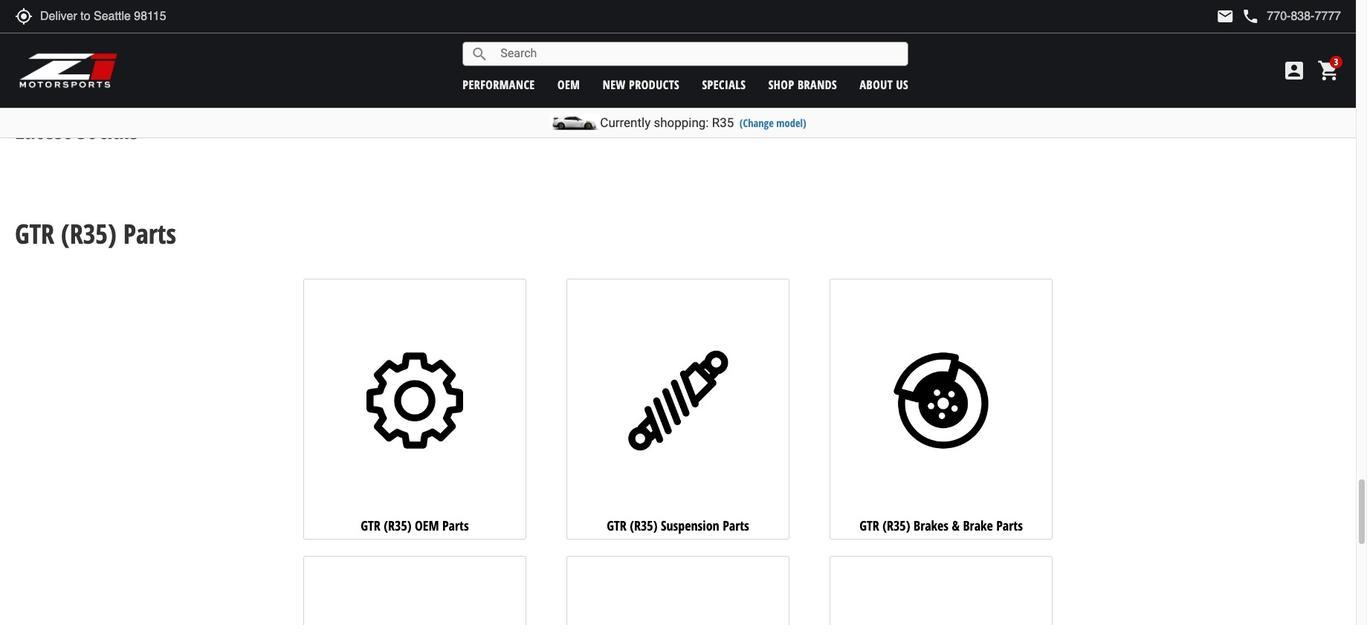 Task type: locate. For each thing, give the bounding box(es) containing it.
0 horizontal spatial dsc_0495.jpg image
[[0, 0, 665, 55]]

parts
[[123, 215, 176, 252], [442, 517, 469, 535], [723, 517, 749, 535], [997, 517, 1023, 535]]

1 horizontal spatial dsc_0495.jpg image
[[692, 0, 1356, 55]]

products
[[629, 76, 680, 93]]

shop now
[[43, 2, 91, 19]]

shop
[[43, 2, 66, 19], [769, 76, 795, 93]]

brake
[[963, 517, 993, 535]]

gtr for gtr (r35) suspension parts
[[607, 517, 627, 535]]

gtr (r35) suspension parts
[[607, 517, 749, 535]]

oem up r35wheels / tires image
[[415, 517, 439, 535]]

shop left 'brands'
[[769, 76, 795, 93]]

1 horizontal spatial oem
[[558, 76, 580, 93]]

gtr inside gtr (r35) oem  parts link
[[361, 517, 381, 535]]

shop left now
[[43, 2, 66, 19]]

gtr (r35) parts
[[15, 215, 176, 252]]

brands
[[798, 76, 838, 93]]

latest socials
[[15, 114, 139, 146]]

0 vertical spatial shop
[[43, 2, 66, 19]]

0 horizontal spatial shop
[[43, 2, 66, 19]]

mail
[[1217, 7, 1235, 25]]

specials
[[702, 76, 746, 93]]

0 vertical spatial oem
[[558, 76, 580, 93]]

oem left 'new'
[[558, 76, 580, 93]]

gtr
[[15, 215, 54, 252], [361, 517, 381, 535], [607, 517, 627, 535], [860, 517, 880, 535]]

currently
[[600, 115, 651, 130]]

us
[[897, 76, 909, 93]]

specials link
[[702, 76, 746, 93]]

dsc_0495.jpg image
[[0, 0, 665, 55], [692, 0, 1356, 55]]

(r35) for parts
[[61, 215, 117, 252]]

new products
[[603, 76, 680, 93]]

about
[[860, 76, 893, 93]]

1 horizontal spatial shop
[[769, 76, 795, 93]]

shop now link
[[30, 0, 104, 26]]

gtr inside the gtr (r35) suspension parts link
[[607, 517, 627, 535]]

new
[[603, 76, 626, 93]]

phone link
[[1242, 7, 1342, 25]]

z1 motorsports logo image
[[19, 52, 119, 89]]

oem
[[558, 76, 580, 93], [415, 517, 439, 535]]

oem link
[[558, 76, 580, 93]]

about us
[[860, 76, 909, 93]]

search
[[471, 45, 489, 63]]

brakes
[[914, 517, 949, 535]]

gtr for gtr (r35) parts
[[15, 215, 54, 252]]

1 vertical spatial oem
[[415, 517, 439, 535]]

latest
[[15, 114, 71, 146]]

(r35) for oem
[[384, 517, 412, 535]]

r35brakes image
[[835, 294, 1048, 508]]

about us link
[[860, 76, 909, 93]]

account_box
[[1283, 59, 1307, 83]]

Search search field
[[489, 42, 908, 65]]

1 vertical spatial shop
[[769, 76, 795, 93]]

model)
[[777, 116, 807, 130]]

gtr for gtr (r35) oem  parts
[[361, 517, 381, 535]]

shopping:
[[654, 115, 709, 130]]

phone
[[1242, 7, 1260, 25]]

gtr inside gtr (r35) brakes & brake parts link
[[860, 517, 880, 535]]

(r35)
[[61, 215, 117, 252], [384, 517, 412, 535], [630, 517, 658, 535], [883, 517, 911, 535]]

gtr (r35) brakes & brake parts
[[860, 517, 1023, 535]]

gtr (r35) oem  parts
[[361, 517, 469, 535]]



Task type: describe. For each thing, give the bounding box(es) containing it.
&
[[952, 517, 960, 535]]

(change model) link
[[740, 116, 807, 130]]

performance link
[[463, 76, 535, 93]]

socials
[[77, 114, 139, 146]]

mail link
[[1217, 7, 1235, 25]]

shop brands
[[769, 76, 838, 93]]

account_box link
[[1279, 59, 1310, 83]]

gtr (r35) suspension parts link
[[567, 279, 790, 540]]

(r35) for brakes
[[883, 517, 911, 535]]

now
[[69, 2, 91, 19]]

shop for shop now
[[43, 2, 66, 19]]

shopping_cart
[[1318, 59, 1342, 83]]

r35suspension image
[[572, 294, 785, 508]]

r35
[[712, 115, 734, 130]]

shop brands link
[[769, 76, 838, 93]]

(change
[[740, 116, 774, 130]]

1 dsc_0495.jpg image from the left
[[0, 0, 665, 55]]

shop for shop brands
[[769, 76, 795, 93]]

my_location
[[15, 7, 33, 25]]

gtr (r35) brakes & brake parts link
[[830, 279, 1053, 540]]

gtr (r35) oem  parts link
[[303, 279, 526, 540]]

2 dsc_0495.jpg image from the left
[[692, 0, 1356, 55]]

r35oem parts image
[[308, 294, 521, 508]]

r35wheels / tires image
[[308, 572, 521, 625]]

currently shopping: r35 (change model)
[[600, 115, 807, 130]]

mail phone
[[1217, 7, 1260, 25]]

0 horizontal spatial oem
[[415, 517, 439, 535]]

suspension
[[661, 517, 720, 535]]

gtr for gtr (r35) brakes & brake parts
[[860, 517, 880, 535]]

(r35) for suspension
[[630, 517, 658, 535]]

new products link
[[603, 76, 680, 93]]

shopping_cart link
[[1314, 59, 1342, 83]]

performance
[[463, 76, 535, 93]]



Task type: vqa. For each thing, say whether or not it's contained in the screenshot.
Shop for Shop brands
yes



